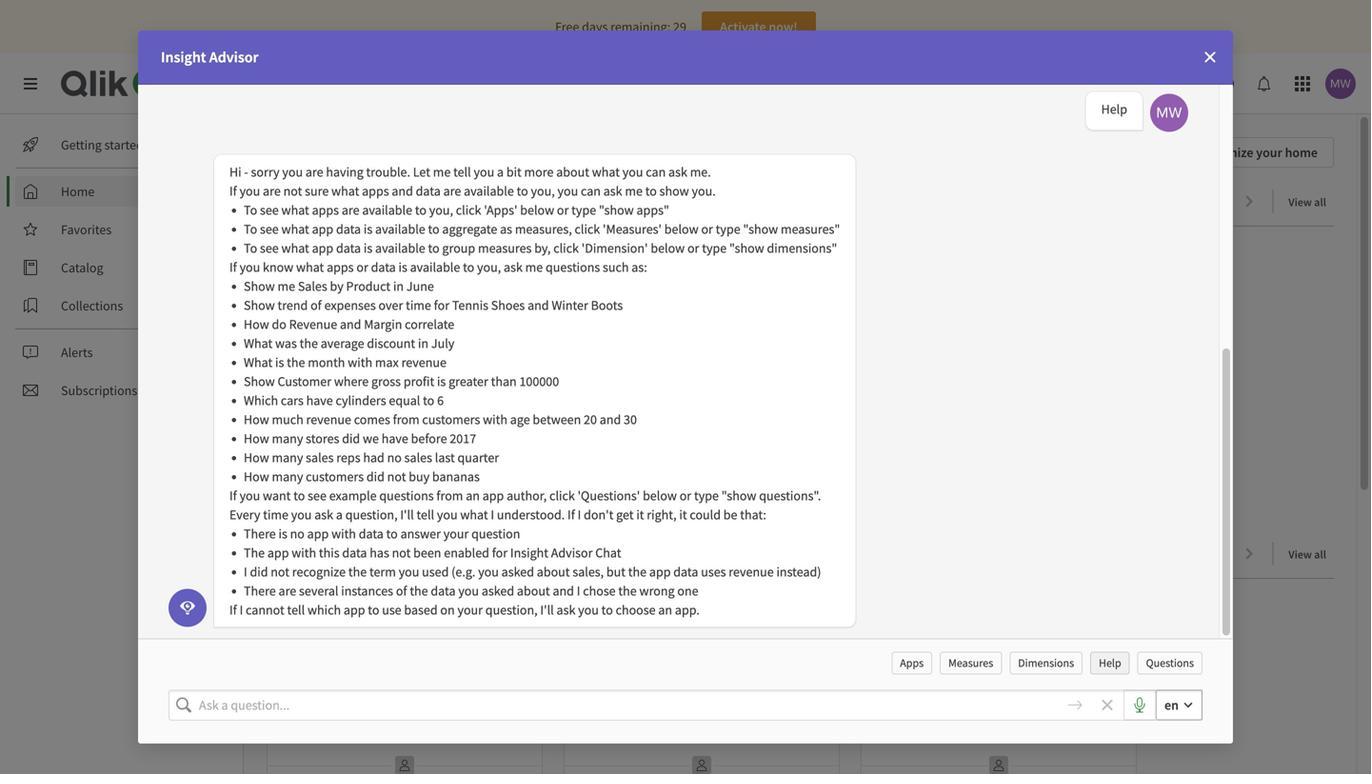 Task type: vqa. For each thing, say whether or not it's contained in the screenshot.
middle Show
yes



Task type: locate. For each thing, give the bounding box(es) containing it.
in left july
[[418, 335, 429, 352]]

view all link for recently updated
[[1289, 542, 1334, 566]]

data left has
[[342, 544, 367, 561]]

of
[[311, 297, 322, 314], [396, 582, 407, 600]]

the
[[300, 335, 318, 352], [287, 354, 305, 371], [348, 563, 367, 580], [628, 563, 647, 580], [410, 582, 428, 600], [619, 582, 637, 600]]

that:
[[740, 506, 767, 523]]

sampledata.qvd link
[[565, 242, 839, 475]]

for up correlate
[[434, 297, 450, 314]]

0 horizontal spatial revenue
[[306, 411, 351, 428]]

0 horizontal spatial for
[[434, 297, 450, 314]]

data
[[416, 182, 441, 200], [336, 220, 361, 238], [336, 240, 361, 257], [371, 259, 396, 276], [325, 426, 351, 443], [359, 525, 384, 542], [342, 544, 367, 561], [674, 563, 699, 580], [431, 582, 456, 600]]

are
[[306, 163, 323, 180], [263, 182, 281, 200], [443, 182, 461, 200], [342, 201, 360, 219], [279, 582, 296, 600]]

0 vertical spatial to
[[244, 201, 257, 219]]

0 horizontal spatial of
[[311, 297, 322, 314]]

close sidebar menu image
[[23, 76, 38, 91]]

tell left which
[[287, 601, 305, 619]]

1 vertical spatial in
[[418, 335, 429, 352]]

instances
[[341, 582, 393, 600]]

max
[[375, 354, 399, 371]]

1 vertical spatial used
[[422, 563, 449, 580]]

get
[[616, 506, 634, 523]]

1 vertical spatial advisor
[[1057, 75, 1100, 92]]

revenue up stores
[[306, 411, 351, 428]]

what up which
[[244, 354, 273, 371]]

questions down the buy
[[379, 487, 434, 504]]

0 horizontal spatial from
[[393, 411, 420, 428]]

if
[[230, 182, 237, 200], [230, 259, 237, 276], [230, 487, 237, 504], [568, 506, 575, 523], [230, 601, 237, 619]]

2 view all link from the top
[[1289, 542, 1334, 566]]

"show left dimensions"
[[730, 240, 765, 257]]

2 vertical spatial insight
[[510, 544, 549, 561]]

1 horizontal spatial for
[[492, 544, 508, 561]]

1 horizontal spatial in
[[418, 335, 429, 352]]

not
[[283, 182, 302, 200], [387, 468, 406, 485], [392, 544, 411, 561], [271, 563, 290, 580]]

1 vertical spatial asked
[[482, 582, 514, 600]]

now!
[[769, 18, 798, 35]]

2 all from the top
[[1315, 547, 1327, 562]]

from
[[393, 411, 420, 428], [437, 487, 463, 504]]

in
[[393, 278, 404, 295], [418, 335, 429, 352]]

2017
[[450, 430, 476, 447]]

1 vertical spatial customers
[[306, 468, 364, 485]]

asked
[[502, 563, 534, 580], [482, 582, 514, 600]]

1 horizontal spatial i'll
[[540, 601, 554, 619]]

did down had
[[367, 468, 385, 485]]

0 vertical spatial of
[[311, 297, 322, 314]]

2 vertical spatial revenue
[[729, 563, 774, 580]]

month
[[308, 354, 345, 371]]

over
[[379, 297, 403, 314]]

0 vertical spatial you,
[[531, 182, 555, 200]]

how
[[244, 316, 269, 333], [244, 411, 269, 428], [244, 430, 269, 447], [244, 449, 269, 466], [244, 468, 269, 485]]

0 vertical spatial question,
[[345, 506, 398, 523]]

1 horizontal spatial no
[[387, 449, 402, 466]]

to left 6
[[423, 392, 435, 409]]

2 view from the top
[[1289, 547, 1312, 562]]

0 horizontal spatial have
[[306, 392, 333, 409]]

view all for recently updated
[[1289, 547, 1327, 562]]

1 vertical spatial questions
[[379, 487, 434, 504]]

1 all from the top
[[1315, 195, 1327, 210]]

all for recently updated
[[1315, 547, 1327, 562]]

it
[[637, 506, 644, 523], [679, 506, 687, 523]]

home up sure
[[267, 138, 325, 167]]

1 vertical spatial question,
[[486, 601, 538, 619]]

1 vertical spatial have
[[382, 430, 408, 447]]

if down hi
[[230, 182, 237, 200]]

'questions'
[[578, 487, 640, 504]]

you
[[282, 163, 303, 180], [474, 163, 494, 180], [623, 163, 643, 180], [240, 182, 260, 200], [558, 182, 578, 200], [240, 259, 260, 276], [240, 487, 260, 504], [291, 506, 312, 523], [437, 506, 458, 523], [399, 563, 419, 580], [478, 563, 499, 580], [458, 582, 479, 600], [578, 601, 599, 619]]

revenue up profit at the left of page
[[401, 354, 447, 371]]

is up 6
[[437, 373, 446, 390]]

personal element
[[390, 398, 420, 429], [390, 750, 420, 774], [687, 750, 717, 774], [984, 750, 1014, 774]]

age
[[510, 411, 530, 428]]

the up customer
[[287, 354, 305, 371]]

-
[[244, 163, 248, 180]]

1 vertical spatial view all
[[1289, 547, 1327, 562]]

as:
[[632, 259, 647, 276]]

your up enabled
[[444, 525, 469, 542]]

answer
[[401, 525, 441, 542]]

0 vertical spatial advisor
[[209, 48, 259, 67]]

1 vertical spatial revenue
[[306, 411, 351, 428]]

1 to from the top
[[244, 201, 257, 219]]

a left bit
[[497, 163, 504, 180]]

insight up analytics
[[161, 48, 206, 67]]

about left chose
[[517, 582, 550, 600]]

apps
[[362, 182, 389, 200], [312, 201, 339, 219], [327, 259, 354, 276]]

1 how from the top
[[244, 316, 269, 333]]

help left maria williams icon
[[1102, 100, 1128, 118]]

1 horizontal spatial of
[[396, 582, 407, 600]]

0 vertical spatial i'll
[[400, 506, 414, 523]]

updated
[[368, 543, 437, 567]]

recently
[[293, 191, 364, 215], [293, 543, 364, 567]]

how up want
[[244, 468, 269, 485]]

0 horizontal spatial an
[[466, 487, 480, 504]]

1 vertical spatial about
[[537, 563, 570, 580]]

sorry
[[251, 163, 280, 180]]

started
[[104, 136, 144, 153]]

of up revenue
[[311, 297, 322, 314]]

alerts link
[[15, 337, 229, 368]]

1 vertical spatial home
[[61, 183, 95, 200]]

2 how from the top
[[244, 411, 269, 428]]

shoes
[[491, 297, 525, 314]]

3 to from the top
[[244, 240, 257, 257]]

app up sales
[[312, 240, 334, 257]]

about
[[556, 163, 589, 180], [537, 563, 570, 580], [517, 582, 550, 600]]

or
[[557, 201, 569, 219], [701, 220, 713, 238], [688, 240, 699, 257], [357, 259, 368, 276], [680, 487, 692, 504]]

is down recently used link
[[364, 220, 373, 238]]

collections link
[[15, 290, 229, 321]]

question, right on
[[486, 601, 538, 619]]

what down move collection image
[[281, 220, 309, 238]]

it right the get
[[637, 506, 644, 523]]

did
[[342, 430, 360, 447], [367, 468, 385, 485], [250, 563, 268, 580]]

3 how from the top
[[244, 430, 269, 447]]

what
[[592, 163, 620, 180], [331, 182, 359, 200], [281, 201, 309, 219], [281, 220, 309, 238], [281, 240, 309, 257], [296, 259, 324, 276], [460, 506, 488, 523]]

1 horizontal spatial time
[[406, 297, 431, 314]]

home
[[267, 138, 325, 167], [61, 183, 95, 200]]

no right had
[[387, 449, 402, 466]]

many down sample at the bottom
[[272, 449, 303, 466]]

what left was
[[244, 335, 273, 352]]

1 horizontal spatial customers
[[422, 411, 480, 428]]

is down was
[[275, 354, 284, 371]]

2 what from the top
[[244, 354, 273, 371]]

2 horizontal spatial advisor
[[1057, 75, 1100, 92]]

1 vertical spatial an
[[658, 601, 672, 619]]

see
[[260, 201, 279, 219], [260, 220, 279, 238], [260, 240, 279, 257], [308, 487, 327, 504]]

we
[[363, 430, 379, 447]]

help link
[[1091, 652, 1130, 675]]

1 view all from the top
[[1289, 195, 1327, 210]]

log
[[169, 0, 1189, 639]]

log containing help
[[169, 0, 1189, 639]]

used down trouble.
[[368, 191, 407, 215]]

i
[[491, 506, 494, 523], [578, 506, 581, 523], [244, 563, 247, 580], [577, 582, 580, 600], [240, 601, 243, 619]]

0 vertical spatial time
[[406, 297, 431, 314]]

trouble.
[[366, 163, 410, 180]]

i'll
[[400, 506, 414, 523], [540, 601, 554, 619]]

advisor inside 'button'
[[1057, 75, 1100, 92]]

recently down having
[[293, 191, 364, 215]]

0 horizontal spatial questions
[[379, 487, 434, 504]]

how left maria williams image
[[244, 449, 269, 466]]

insight right ask
[[1015, 75, 1054, 92]]

sales up the buy
[[404, 449, 432, 466]]

1 view all link from the top
[[1289, 190, 1334, 213]]

average
[[321, 335, 364, 352]]

your left home
[[1256, 144, 1283, 161]]

1 vertical spatial help
[[1099, 656, 1122, 670]]

view
[[1289, 195, 1312, 210], [1289, 547, 1312, 562]]

0 vertical spatial insight
[[161, 48, 206, 67]]

view all link
[[1289, 190, 1334, 213], [1289, 542, 1334, 566]]

2 horizontal spatial you,
[[531, 182, 555, 200]]

0 vertical spatial view
[[1289, 195, 1312, 210]]

1 horizontal spatial advisor
[[551, 544, 593, 561]]

if up every
[[230, 487, 237, 504]]

0 vertical spatial tell
[[453, 163, 471, 180]]

1 vertical spatial what
[[244, 354, 273, 371]]

before
[[411, 430, 447, 447]]

maria williams element
[[279, 445, 296, 462]]

2 it from the left
[[679, 506, 687, 523]]

1 vertical spatial show
[[244, 297, 275, 314]]

0 horizontal spatial insight
[[161, 48, 206, 67]]

measures
[[478, 240, 532, 257]]

show
[[244, 278, 275, 295], [244, 297, 275, 314], [244, 373, 275, 390]]

100000
[[519, 373, 559, 390]]

greater
[[449, 373, 488, 390]]

0 horizontal spatial home
[[61, 183, 95, 200]]

not left recognize
[[271, 563, 290, 580]]

hours
[[357, 446, 385, 461]]

view all for recently used
[[1289, 195, 1327, 210]]

2 many from the top
[[272, 449, 303, 466]]

there
[[244, 525, 276, 542], [244, 582, 276, 600]]

0 vertical spatial asked
[[502, 563, 534, 580]]

there up the "cannot"
[[244, 582, 276, 600]]

0 horizontal spatial it
[[637, 506, 644, 523]]

used inside home main content
[[368, 191, 407, 215]]

1 horizontal spatial insight
[[510, 544, 549, 561]]

1 horizontal spatial it
[[679, 506, 687, 523]]

insight inside hi - sorry you are having trouble. let me tell you a bit more about what you can ask me. if you are not sure what apps and data are available to you, you can ask me to show you. to see what apps are available to you, click 'apps' below or type "show apps" to see what app data is available to aggregate as measures, click 'measures' below or type "show measures" to see what app data is available to group measures by, click 'dimension' below or type "show dimensions" if you know what apps or data is available to you, ask me questions such as: show me sales by product in june show trend of expenses over time for tennis shoes and winter boots how do revenue and margin correlate what was the average discount in july what is the month with max revenue show customer where gross profit is greater than 100000 which cars have cylinders equal to 6 how much revenue comes from customers with age between 20 and 30 how many stores did we have before 2017 how many sales reps had no sales last quarter how many customers did not buy bananas if you want to see example questions from an app author, click 'questions' below or type "show questions". every time you ask a question, i'll tell you what i understood. if i don't get it right, it could be that: there is no app with data to answer your question the app with this data has not been enabled for insight advisor chat i did not recognize the term you used (e.g. you asked about sales, but the app data uses revenue instead) there are several instances of the data you asked about and i chose the wrong one if i cannot tell which app to use based on your question, i'll ask you to choose an app.
[[510, 544, 549, 561]]

about right more
[[556, 163, 589, 180]]

3 show from the top
[[244, 373, 275, 390]]

view for recently used
[[1289, 195, 1312, 210]]

revenue
[[401, 354, 447, 371], [306, 411, 351, 428], [729, 563, 774, 580]]

questions".
[[759, 487, 821, 504]]

1 vertical spatial all
[[1315, 547, 1327, 562]]

tell
[[453, 163, 471, 180], [417, 506, 434, 523], [287, 601, 305, 619]]

2 horizontal spatial insight
[[1015, 75, 1054, 92]]

2 vertical spatial tell
[[287, 601, 305, 619]]

recently for recently used
[[293, 191, 364, 215]]

5 how from the top
[[244, 468, 269, 485]]

0 vertical spatial recently
[[293, 191, 364, 215]]

1 view from the top
[[1289, 195, 1312, 210]]

2 sales from the left
[[404, 449, 432, 466]]

and down trouble.
[[392, 182, 413, 200]]

by
[[330, 278, 344, 295]]

0 vertical spatial from
[[393, 411, 420, 428]]

an down wrong
[[658, 601, 672, 619]]

0 horizontal spatial used
[[368, 191, 407, 215]]

app up wrong
[[649, 563, 671, 580]]

i'll up answer
[[400, 506, 414, 523]]

apps up by
[[327, 259, 354, 276]]

0 horizontal spatial sales
[[306, 449, 334, 466]]

0 horizontal spatial did
[[250, 563, 268, 580]]

maria williams image
[[1150, 94, 1189, 132]]

3 many from the top
[[272, 468, 303, 485]]

updated 18 hours ago
[[300, 446, 404, 461]]

analytics services element
[[188, 72, 329, 96]]

question, down example
[[345, 506, 398, 523]]

you down the -
[[240, 182, 260, 200]]

insight
[[161, 48, 206, 67], [1015, 75, 1054, 92], [510, 544, 549, 561]]

0 vertical spatial for
[[434, 297, 450, 314]]

data inside home main content
[[325, 426, 351, 443]]

navigation pane element
[[0, 122, 243, 413]]

1 it from the left
[[637, 506, 644, 523]]

1 horizontal spatial a
[[497, 163, 504, 180]]

show
[[660, 182, 689, 200]]

advisor right ask
[[1057, 75, 1100, 92]]

revenue right uses
[[729, 563, 774, 580]]

0 horizontal spatial a
[[336, 506, 343, 523]]

1 vertical spatial for
[[492, 544, 508, 561]]

1 many from the top
[[272, 430, 303, 447]]

questions down by, at the top of the page
[[546, 259, 600, 276]]

click right author,
[[550, 487, 575, 504]]

recently updated link
[[293, 543, 444, 567]]

i up question
[[491, 506, 494, 523]]

0 vertical spatial did
[[342, 430, 360, 447]]

getting
[[61, 136, 102, 153]]

0 vertical spatial customers
[[422, 411, 480, 428]]

apps
[[900, 656, 924, 670]]

customers down the reps
[[306, 468, 364, 485]]

many
[[272, 430, 303, 447], [272, 449, 303, 466], [272, 468, 303, 485]]

advisor inside hi - sorry you are having trouble. let me tell you a bit more about what you can ask me. if you are not sure what apps and data are available to you, you can ask me to show you. to see what apps are available to you, click 'apps' below or type "show apps" to see what app data is available to aggregate as measures, click 'measures' below or type "show measures" to see what app data is available to group measures by, click 'dimension' below or type "show dimensions" if you know what apps or data is available to you, ask me questions such as: show me sales by product in june show trend of expenses over time for tennis shoes and winter boots how do revenue and margin correlate what was the average discount in july what is the month with max revenue show customer where gross profit is greater than 100000 which cars have cylinders equal to 6 how much revenue comes from customers with age between 20 and 30 how many stores did we have before 2017 how many sales reps had no sales last quarter how many customers did not buy bananas if you want to see example questions from an app author, click 'questions' below or type "show questions". every time you ask a question, i'll tell you what i understood. if i don't get it right, it could be that: there is no app with data to answer your question the app with this data has not been enabled for insight advisor chat i did not recognize the term you used (e.g. you asked about sales, but the app data uses revenue instead) there are several instances of the data you asked about and i chose the wrong one if i cannot tell which app to use based on your question, i'll ask you to choose an app.
[[551, 544, 593, 561]]

did up the reps
[[342, 430, 360, 447]]

number of applications using this item: 1. click to open impact analysis. image
[[807, 484, 828, 497]]

0 vertical spatial view all
[[1289, 195, 1327, 210]]

1 vertical spatial many
[[272, 449, 303, 466]]

1 vertical spatial there
[[244, 582, 276, 600]]

as
[[500, 220, 512, 238]]

2 vertical spatial your
[[458, 601, 483, 619]]

i left don't
[[578, 506, 581, 523]]

1 horizontal spatial home
[[267, 138, 325, 167]]

'dimension'
[[582, 240, 648, 257]]

1 vertical spatial apps
[[312, 201, 339, 219]]

0 horizontal spatial you,
[[429, 201, 453, 219]]

sales down stores
[[306, 449, 334, 466]]

1 horizontal spatial sales
[[404, 449, 432, 466]]

revenue
[[289, 316, 337, 333]]

how left do
[[244, 316, 269, 333]]

2 vertical spatial you,
[[477, 259, 501, 276]]

from down bananas
[[437, 487, 463, 504]]

no down want
[[290, 525, 305, 542]]

example
[[329, 487, 377, 504]]

ask
[[669, 163, 688, 180], [604, 182, 622, 200], [504, 259, 523, 276], [314, 506, 333, 523], [557, 601, 576, 619]]

sure
[[305, 182, 329, 200]]

maria williams image
[[279, 445, 296, 462]]

catalog
[[61, 259, 103, 276]]

0 vertical spatial your
[[1256, 144, 1283, 161]]

0 vertical spatial a
[[497, 163, 504, 180]]

0 horizontal spatial time
[[263, 506, 289, 523]]

recently up several
[[293, 543, 364, 567]]

your
[[1256, 144, 1283, 161], [444, 525, 469, 542], [458, 601, 483, 619]]

help inside the chat shortcuts list
[[1099, 656, 1122, 670]]

home up favorites
[[61, 183, 95, 200]]

than
[[491, 373, 517, 390]]

2 view all from the top
[[1289, 547, 1327, 562]]

you right '(e.g.'
[[478, 563, 499, 580]]

view all link for recently used
[[1289, 190, 1334, 213]]

1 horizontal spatial from
[[437, 487, 463, 504]]

1 there from the top
[[244, 525, 276, 542]]

it right "right,"
[[679, 506, 687, 523]]

and right shoes
[[528, 297, 549, 314]]

insight down understood. on the left bottom of page
[[510, 544, 549, 561]]

your right on
[[458, 601, 483, 619]]

many down much
[[272, 430, 303, 447]]

0 vertical spatial in
[[393, 278, 404, 295]]

0 vertical spatial there
[[244, 525, 276, 542]]

time
[[406, 297, 431, 314], [263, 506, 289, 523]]

customize your home
[[1194, 144, 1318, 161]]

chose
[[583, 582, 616, 600]]

aggregate
[[442, 220, 497, 238]]

wrong
[[640, 582, 675, 600]]

with
[[348, 354, 372, 371], [483, 411, 508, 428], [332, 525, 356, 542], [292, 544, 316, 561]]

term
[[369, 563, 396, 580]]

activate
[[720, 18, 766, 35]]

a down example
[[336, 506, 343, 523]]

0 vertical spatial home
[[267, 138, 325, 167]]

this
[[319, 544, 340, 561]]

what
[[244, 335, 273, 352], [244, 354, 273, 371]]

i left the "cannot"
[[240, 601, 243, 619]]

me right let
[[433, 163, 451, 180]]

0 horizontal spatial no
[[290, 525, 305, 542]]



Task type: describe. For each thing, give the bounding box(es) containing it.
measures
[[949, 656, 994, 670]]

me up apps"
[[625, 182, 643, 200]]

0 vertical spatial about
[[556, 163, 589, 180]]

july
[[431, 335, 455, 352]]

june
[[407, 278, 434, 295]]

chat shortcuts list
[[884, 652, 1203, 675]]

are down sorry
[[263, 182, 281, 200]]

and right 20
[[600, 411, 621, 428]]

1 horizontal spatial tell
[[417, 506, 434, 523]]

not left the buy
[[387, 468, 406, 485]]

trend
[[278, 297, 308, 314]]

app up this
[[307, 525, 329, 542]]

2 horizontal spatial revenue
[[729, 563, 774, 580]]

to left aggregate
[[428, 220, 440, 238]]

ask insight advisor
[[992, 75, 1100, 92]]

you left bit
[[474, 163, 494, 180]]

services
[[263, 72, 329, 96]]

if left 'know'
[[230, 259, 237, 276]]

are up aggregate
[[443, 182, 461, 200]]

0 horizontal spatial customers
[[306, 468, 364, 485]]

recently used
[[293, 191, 407, 215]]

see up 'know'
[[260, 240, 279, 257]]

you right term
[[399, 563, 419, 580]]

app down instances
[[344, 601, 365, 619]]

you up answer
[[437, 506, 458, 523]]

2 horizontal spatial did
[[367, 468, 385, 485]]

are up sure
[[306, 163, 323, 180]]

the up the "choose"
[[619, 582, 637, 600]]

me.
[[690, 163, 711, 180]]

0 horizontal spatial in
[[393, 278, 404, 295]]

below down 'measures'
[[651, 240, 685, 257]]

favorites
[[61, 221, 112, 238]]

1 horizontal spatial did
[[342, 430, 360, 447]]

let
[[413, 163, 430, 180]]

4 how from the top
[[244, 449, 269, 466]]

to down chose
[[602, 601, 613, 619]]

don't
[[584, 506, 614, 523]]

with up this
[[332, 525, 356, 542]]

app.
[[675, 601, 700, 619]]

(e.g.
[[452, 563, 476, 580]]

tennis
[[452, 297, 489, 314]]

you right sorry
[[282, 163, 303, 180]]

you right every
[[291, 506, 312, 523]]

see left example
[[308, 487, 327, 504]]

recently used link
[[293, 191, 415, 215]]

are down having
[[342, 201, 360, 219]]

with up recognize
[[292, 544, 316, 561]]

subscriptions link
[[15, 375, 229, 406]]

not left sure
[[283, 182, 302, 200]]

discount
[[367, 335, 415, 352]]

1 vertical spatial can
[[581, 182, 601, 200]]

2 show from the top
[[244, 297, 275, 314]]

the up instances
[[348, 563, 367, 580]]

me down by, at the top of the page
[[525, 259, 543, 276]]

data up one
[[674, 563, 699, 580]]

sales
[[298, 278, 327, 295]]

questions
[[1146, 656, 1194, 670]]

home link
[[15, 176, 229, 207]]

but
[[607, 563, 626, 580]]

you up apps"
[[623, 163, 643, 180]]

1 horizontal spatial you,
[[477, 259, 501, 276]]

0 horizontal spatial question,
[[345, 506, 398, 523]]

your inside button
[[1256, 144, 1283, 161]]

app left author,
[[483, 487, 504, 504]]

to down 'group'
[[463, 259, 475, 276]]

app down recently used on the left
[[312, 220, 334, 238]]

is up june
[[399, 259, 407, 276]]

18
[[344, 446, 355, 461]]

had
[[363, 449, 385, 466]]

data up by
[[336, 240, 361, 257]]

analytics services
[[188, 72, 329, 96]]

1 horizontal spatial can
[[646, 163, 666, 180]]

which
[[308, 601, 341, 619]]

i left chose
[[577, 582, 580, 600]]

favorites link
[[15, 214, 229, 245]]

instead)
[[777, 563, 821, 580]]

you up measures,
[[558, 182, 578, 200]]

see down sorry
[[260, 201, 279, 219]]

to down bit
[[517, 182, 528, 200]]

question
[[472, 525, 520, 542]]

several
[[299, 582, 339, 600]]

what down sure
[[281, 201, 309, 219]]

ask up show
[[669, 163, 688, 180]]

could
[[690, 506, 721, 523]]

app inside home main content
[[353, 426, 375, 443]]

2 vertical spatial apps
[[327, 259, 354, 276]]

are up the "cannot"
[[279, 582, 296, 600]]

view for recently updated
[[1289, 547, 1312, 562]]

0 horizontal spatial tell
[[287, 601, 305, 619]]

1 vertical spatial i'll
[[540, 601, 554, 619]]

0 vertical spatial apps
[[362, 182, 389, 200]]

hi - sorry you are having trouble. let me tell you a bit more about what you can ask me. if you are not sure what apps and data are available to you, you can ask me to show you. to see what apps are available to you, click 'apps' below or type "show apps" to see what app data is available to aggregate as measures, click 'measures' below or type "show measures" to see what app data is available to group measures by, click 'dimension' below or type "show dimensions" if you know what apps or data is available to you, ask me questions such as: show me sales by product in june show trend of expenses over time for tennis shoes and winter boots how do revenue and margin correlate what was the average discount in july what is the month with max revenue show customer where gross profit is greater than 100000 which cars have cylinders equal to 6 how much revenue comes from customers with age between 20 and 30 how many stores did we have before 2017 how many sales reps had no sales last quarter how many customers did not buy bananas if you want to see example questions from an app author, click 'questions' below or type "show questions". every time you ask a question, i'll tell you what i understood. if i don't get it right, it could be that: there is no app with data to answer your question the app with this data has not been enabled for insight advisor chat i did not recognize the term you used (e.g. you asked about sales, but the app data uses revenue instead) there are several instances of the data you asked about and i chose the wrong one if i cannot tell which app to use based on your question, i'll ask you to choose an app.
[[230, 163, 840, 619]]

apps"
[[637, 201, 669, 219]]

used inside hi - sorry you are having trouble. let me tell you a bit more about what you can ask me. if you are not sure what apps and data are available to you, you can ask me to show you. to see what apps are available to you, click 'apps' below or type "show apps" to see what app data is available to aggregate as measures, click 'measures' below or type "show measures" to see what app data is available to group measures by, click 'dimension' below or type "show dimensions" if you know what apps or data is available to you, ask me questions such as: show me sales by product in june show trend of expenses over time for tennis shoes and winter boots how do revenue and margin correlate what was the average discount in july what is the month with max revenue show customer where gross profit is greater than 100000 which cars have cylinders equal to 6 how much revenue comes from customers with age between 20 and 30 how many stores did we have before 2017 how many sales reps had no sales last quarter how many customers did not buy bananas if you want to see example questions from an app author, click 'questions' below or type "show questions". every time you ask a question, i'll tell you what i understood. if i don't get it right, it could be that: there is no app with data to answer your question the app with this data has not been enabled for insight advisor chat i did not recognize the term you used (e.g. you asked about sales, but the app data uses revenue instead) there are several instances of the data you asked about and i chose the wrong one if i cannot tell which app to use based on your question, i'll ask you to choose an app.
[[422, 563, 449, 580]]

0 vertical spatial help
[[1102, 100, 1128, 118]]

home main content
[[236, 114, 1371, 774]]

2 there from the top
[[244, 582, 276, 600]]

en
[[1165, 697, 1179, 714]]

recently updated
[[293, 543, 437, 567]]

to right want
[[294, 487, 305, 504]]

data down let
[[416, 182, 441, 200]]

customer
[[278, 373, 332, 390]]

move collection image
[[267, 544, 286, 563]]

free days remaining: 29
[[555, 18, 687, 35]]

1 sales from the left
[[306, 449, 334, 466]]

6
[[437, 392, 444, 409]]

to up apps"
[[645, 182, 657, 200]]

data up has
[[359, 525, 384, 542]]

"show up be
[[722, 487, 757, 504]]

to left use
[[368, 601, 379, 619]]

getting started link
[[15, 130, 229, 160]]

home
[[1285, 144, 1318, 161]]

sales,
[[573, 563, 604, 580]]

data up product on the left top of the page
[[371, 259, 396, 276]]

collections
[[61, 297, 123, 314]]

group
[[442, 240, 475, 257]]

'apps'
[[484, 201, 518, 219]]

searchbar element
[[616, 68, 949, 99]]

what up 'know'
[[281, 240, 309, 257]]

ask up 'measures'
[[604, 182, 622, 200]]

you left 'know'
[[240, 259, 260, 276]]

enabled
[[444, 544, 489, 561]]

do
[[272, 316, 287, 333]]

ask down 'sales,'
[[557, 601, 576, 619]]

remaining:
[[611, 18, 671, 35]]

0 vertical spatial an
[[466, 487, 480, 504]]

1 vertical spatial time
[[263, 506, 289, 523]]

the right but
[[628, 563, 647, 580]]

based
[[404, 601, 438, 619]]

log inside insight advisor dialog
[[169, 0, 1189, 639]]

data down recently used on the left
[[336, 220, 361, 238]]

right,
[[647, 506, 677, 523]]

2 vertical spatial about
[[517, 582, 550, 600]]

measures,
[[515, 220, 572, 238]]

"show up dimensions"
[[743, 220, 778, 238]]

en button
[[1156, 690, 1203, 721]]

more
[[524, 163, 554, 180]]

recently for recently updated
[[293, 543, 364, 567]]

"show up 'measures'
[[599, 201, 634, 219]]

product
[[346, 278, 391, 295]]

1 vertical spatial of
[[396, 582, 407, 600]]

me up trend
[[278, 278, 295, 295]]

you down chose
[[578, 601, 599, 619]]

to left 'group'
[[428, 240, 440, 257]]

every
[[230, 506, 260, 523]]

activate now!
[[720, 18, 798, 35]]

dimensions
[[1018, 656, 1074, 670]]

bit
[[507, 163, 522, 180]]

what up sales
[[296, 259, 324, 276]]

choose
[[616, 601, 656, 619]]

2 vertical spatial did
[[250, 563, 268, 580]]

the up based
[[410, 582, 428, 600]]

and down expenses
[[340, 316, 361, 333]]

to down let
[[415, 201, 427, 219]]

1 vertical spatial your
[[444, 525, 469, 542]]

1 vertical spatial you,
[[429, 201, 453, 219]]

click right by, at the top of the page
[[554, 240, 579, 257]]

1 vertical spatial no
[[290, 525, 305, 542]]

uses
[[701, 563, 726, 580]]

measures link
[[940, 652, 1002, 675]]

insight advisor dialog
[[138, 0, 1233, 744]]

ask down the measures
[[504, 259, 523, 276]]

you up every
[[240, 487, 260, 504]]

dimensions"
[[767, 240, 837, 257]]

Search text field
[[646, 68, 949, 99]]

has
[[370, 544, 389, 561]]

move collection image
[[267, 192, 286, 211]]

insight inside 'button'
[[1015, 75, 1054, 92]]

ago
[[387, 446, 404, 461]]

below up measures,
[[520, 201, 554, 219]]

click up ''dimension''
[[575, 220, 600, 238]]

insight advisor
[[161, 48, 259, 67]]

with left age in the bottom of the page
[[483, 411, 508, 428]]

home inside navigation pane element
[[61, 183, 95, 200]]

with up where
[[348, 354, 372, 371]]

understood.
[[497, 506, 565, 523]]

1 horizontal spatial questions
[[546, 259, 600, 276]]

if left don't
[[568, 506, 575, 523]]

if left the "cannot"
[[230, 601, 237, 619]]

is up product on the left top of the page
[[364, 240, 373, 257]]

what down having
[[331, 182, 359, 200]]

2 to from the top
[[244, 220, 257, 238]]

all for recently used
[[1315, 195, 1327, 210]]

you down '(e.g.'
[[458, 582, 479, 600]]

what up 'measures'
[[592, 163, 620, 180]]

not right has
[[392, 544, 411, 561]]

1 what from the top
[[244, 335, 273, 352]]

what up question
[[460, 506, 488, 523]]

quarter
[[458, 449, 499, 466]]

ask insight advisor button
[[960, 69, 1109, 99]]

cannot
[[246, 601, 285, 619]]

0 vertical spatial revenue
[[401, 354, 447, 371]]

i down the
[[244, 563, 247, 580]]

30
[[624, 411, 637, 428]]

click up aggregate
[[456, 201, 481, 219]]

0 vertical spatial no
[[387, 449, 402, 466]]

1 horizontal spatial an
[[658, 601, 672, 619]]

Ask a question... text field
[[199, 690, 1051, 721]]

you.
[[692, 182, 716, 200]]

reps
[[336, 449, 361, 466]]

subscriptions
[[61, 382, 137, 399]]

0 horizontal spatial advisor
[[209, 48, 259, 67]]

activate now! link
[[702, 11, 816, 42]]

1 show from the top
[[244, 278, 275, 295]]

home inside main content
[[267, 138, 325, 167]]

use
[[382, 601, 402, 619]]

which
[[244, 392, 278, 409]]

below down apps"
[[665, 220, 699, 238]]

measures"
[[781, 220, 840, 238]]

sample
[[279, 426, 322, 443]]

on
[[440, 601, 455, 619]]

ask down example
[[314, 506, 333, 523]]

app right the
[[267, 544, 289, 561]]

data up on
[[431, 582, 456, 600]]

recognize
[[292, 563, 346, 580]]

hi
[[230, 163, 242, 180]]

1 vertical spatial from
[[437, 487, 463, 504]]



